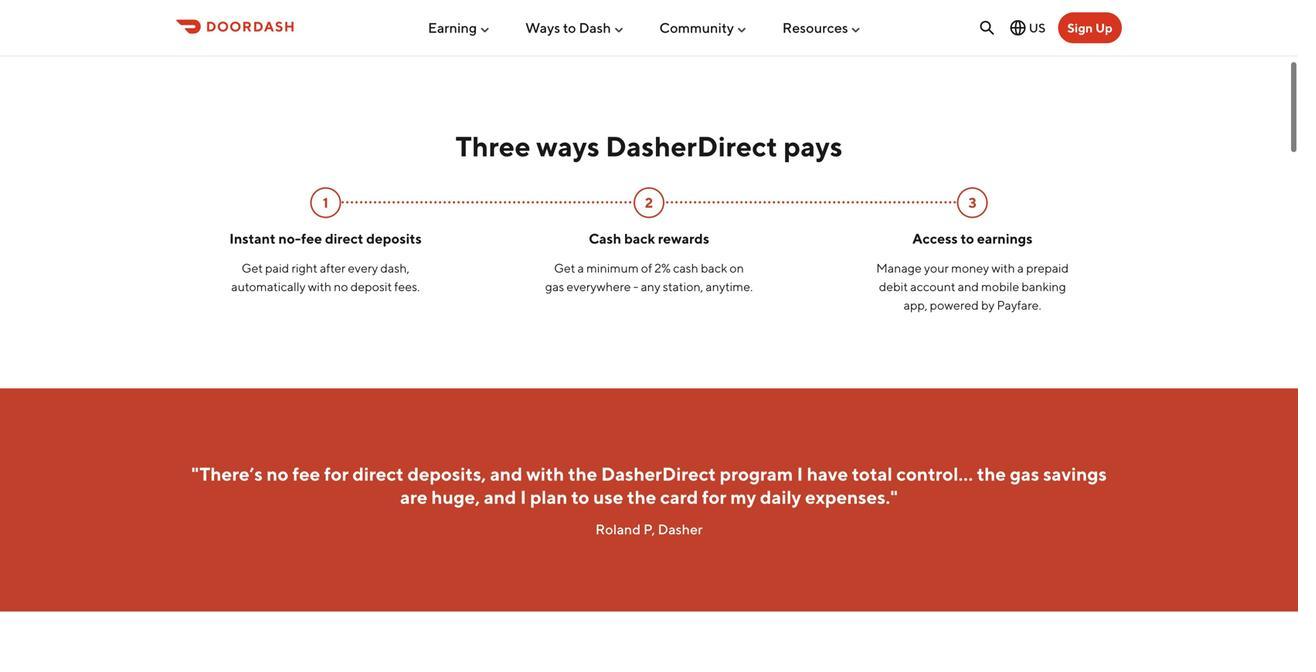 Task type: locate. For each thing, give the bounding box(es) containing it.
ways to dash
[[525, 19, 611, 36]]

2 a from the left
[[1018, 261, 1024, 276]]

earning link
[[428, 13, 491, 42]]

no inside the "get paid right after every dash, automatically with no deposit fees."
[[334, 279, 348, 294]]

back
[[624, 230, 655, 247], [701, 261, 727, 276]]

"there's
[[191, 463, 263, 485]]

money
[[951, 261, 989, 276]]

the right control...
[[977, 463, 1006, 485]]

1 vertical spatial with
[[308, 279, 332, 294]]

back left on
[[701, 261, 727, 276]]

pays
[[784, 130, 843, 163]]

to left "dash"
[[563, 19, 576, 36]]

my
[[730, 487, 756, 509]]

i left plan
[[520, 487, 526, 509]]

back inside get a minimum of 2% cash back on gas everywhere - any station, anytime.
[[701, 261, 727, 276]]

the up use
[[568, 463, 597, 485]]

get up automatically
[[242, 261, 263, 276]]

dasherdirect
[[606, 130, 778, 163], [601, 463, 716, 485]]

us
[[1029, 20, 1046, 35]]

no-
[[278, 230, 301, 247]]

no down the after
[[334, 279, 348, 294]]

your
[[924, 261, 949, 276]]

fee inside "there's no fee for direct deposits, and with the dasherdirect program i have total control... the gas savings are huge, and i plan to use the card for my daily expenses."
[[292, 463, 320, 485]]

1 vertical spatial back
[[701, 261, 727, 276]]

0 horizontal spatial with
[[308, 279, 332, 294]]

1 horizontal spatial back
[[701, 261, 727, 276]]

gas
[[545, 279, 564, 294], [1010, 463, 1040, 485]]

and right deposits,
[[490, 463, 523, 485]]

0 vertical spatial and
[[958, 279, 979, 294]]

savings
[[1043, 463, 1107, 485]]

to inside "there's no fee for direct deposits, and with the dasherdirect program i have total control... the gas savings are huge, and i plan to use the card for my daily expenses."
[[571, 487, 590, 509]]

globe line image
[[1009, 19, 1028, 37]]

and right huge,
[[484, 487, 516, 509]]

dasherdirect up '2'
[[606, 130, 778, 163]]

no
[[334, 279, 348, 294], [267, 463, 289, 485]]

1 vertical spatial gas
[[1010, 463, 1040, 485]]

gas left everywhere
[[545, 279, 564, 294]]

2 vertical spatial to
[[571, 487, 590, 509]]

0 horizontal spatial i
[[520, 487, 526, 509]]

with
[[992, 261, 1015, 276], [308, 279, 332, 294], [526, 463, 564, 485]]

and down money
[[958, 279, 979, 294]]

manage
[[876, 261, 922, 276]]

with inside manage your money with a prepaid debit account and mobile banking app, powered by payfare.
[[992, 261, 1015, 276]]

2 get from the left
[[554, 261, 575, 276]]

get up everywhere
[[554, 261, 575, 276]]

direct up the after
[[325, 230, 363, 247]]

1 vertical spatial dasherdirect
[[601, 463, 716, 485]]

0 horizontal spatial back
[[624, 230, 655, 247]]

with inside "there's no fee for direct deposits, and with the dasherdirect program i have total control... the gas savings are huge, and i plan to use the card for my daily expenses."
[[526, 463, 564, 485]]

0 horizontal spatial for
[[324, 463, 349, 485]]

0 horizontal spatial gas
[[545, 279, 564, 294]]

plan
[[530, 487, 568, 509]]

to left use
[[571, 487, 590, 509]]

1 vertical spatial i
[[520, 487, 526, 509]]

1 horizontal spatial gas
[[1010, 463, 1040, 485]]

banking
[[1022, 279, 1066, 294]]

3
[[969, 194, 977, 211]]

deposits
[[366, 230, 422, 247]]

the
[[568, 463, 597, 485], [977, 463, 1006, 485], [627, 487, 656, 509]]

direct
[[325, 230, 363, 247], [352, 463, 404, 485]]

1 horizontal spatial i
[[797, 463, 803, 485]]

minimum
[[586, 261, 639, 276]]

1 horizontal spatial with
[[526, 463, 564, 485]]

1 vertical spatial fee
[[292, 463, 320, 485]]

0 horizontal spatial a
[[578, 261, 584, 276]]

get for cash back rewards
[[554, 261, 575, 276]]

instant
[[229, 230, 276, 247]]

2 horizontal spatial with
[[992, 261, 1015, 276]]

1 vertical spatial and
[[490, 463, 523, 485]]

of
[[641, 261, 652, 276]]

a
[[578, 261, 584, 276], [1018, 261, 1024, 276]]

a up everywhere
[[578, 261, 584, 276]]

app,
[[904, 298, 928, 313]]

1 vertical spatial direct
[[352, 463, 404, 485]]

0 horizontal spatial the
[[568, 463, 597, 485]]

2 vertical spatial with
[[526, 463, 564, 485]]

get inside get a minimum of 2% cash back on gas everywhere - any station, anytime.
[[554, 261, 575, 276]]

0 vertical spatial fee
[[301, 230, 322, 247]]

sign up button
[[1058, 12, 1122, 43]]

i
[[797, 463, 803, 485], [520, 487, 526, 509]]

with up plan
[[526, 463, 564, 485]]

1 horizontal spatial a
[[1018, 261, 1024, 276]]

three
[[456, 130, 531, 163]]

-
[[633, 279, 639, 294]]

to
[[563, 19, 576, 36], [961, 230, 974, 247], [571, 487, 590, 509]]

direct up are
[[352, 463, 404, 485]]

1 get from the left
[[242, 261, 263, 276]]

back up of
[[624, 230, 655, 247]]

i left have
[[797, 463, 803, 485]]

gas inside "there's no fee for direct deposits, and with the dasherdirect program i have total control... the gas savings are huge, and i plan to use the card for my daily expenses."
[[1010, 463, 1040, 485]]

get inside the "get paid right after every dash, automatically with no deposit fees."
[[242, 261, 263, 276]]

dash,
[[380, 261, 410, 276]]

rewards
[[658, 230, 709, 247]]

earning
[[428, 19, 477, 36]]

the up roland p, dasher
[[627, 487, 656, 509]]

1 vertical spatial no
[[267, 463, 289, 485]]

direct inside "there's no fee for direct deposits, and with the dasherdirect program i have total control... the gas savings are huge, and i plan to use the card for my daily expenses."
[[352, 463, 404, 485]]

for
[[324, 463, 349, 485], [702, 487, 727, 509]]

2%
[[655, 261, 671, 276]]

get
[[242, 261, 263, 276], [554, 261, 575, 276]]

earnings
[[977, 230, 1033, 247]]

daily
[[760, 487, 801, 509]]

1 a from the left
[[578, 261, 584, 276]]

0 horizontal spatial no
[[267, 463, 289, 485]]

roland p, dasher
[[596, 521, 703, 538]]

paid
[[265, 261, 289, 276]]

with up mobile
[[992, 261, 1015, 276]]

total
[[852, 463, 893, 485]]

instant no-fee direct deposits
[[229, 230, 422, 247]]

0 vertical spatial to
[[563, 19, 576, 36]]

1 horizontal spatial for
[[702, 487, 727, 509]]

manage your money with a prepaid debit account and mobile banking app, powered by payfare.
[[876, 261, 1069, 313]]

and
[[958, 279, 979, 294], [490, 463, 523, 485], [484, 487, 516, 509]]

with for get paid right after every dash, automatically with no deposit fees.
[[308, 279, 332, 294]]

fee
[[301, 230, 322, 247], [292, 463, 320, 485]]

0 horizontal spatial get
[[242, 261, 263, 276]]

to for ways
[[563, 19, 576, 36]]

after
[[320, 261, 346, 276]]

0 vertical spatial i
[[797, 463, 803, 485]]

to up money
[[961, 230, 974, 247]]

with inside the "get paid right after every dash, automatically with no deposit fees."
[[308, 279, 332, 294]]

0 vertical spatial with
[[992, 261, 1015, 276]]

0 vertical spatial gas
[[545, 279, 564, 294]]

a left the prepaid in the top of the page
[[1018, 261, 1024, 276]]

1 vertical spatial to
[[961, 230, 974, 247]]

get for instant no-fee direct deposits
[[242, 261, 263, 276]]

automatically
[[231, 279, 306, 294]]

no right '"there's'
[[267, 463, 289, 485]]

0 vertical spatial no
[[334, 279, 348, 294]]

dasherdirect up card
[[601, 463, 716, 485]]

everywhere
[[567, 279, 631, 294]]

with down the after
[[308, 279, 332, 294]]

1 horizontal spatial no
[[334, 279, 348, 294]]

1
[[323, 194, 328, 211]]

cash
[[589, 230, 621, 247]]

on
[[730, 261, 744, 276]]

dasher
[[658, 521, 703, 538]]

1 horizontal spatial get
[[554, 261, 575, 276]]

use
[[593, 487, 623, 509]]

gas left 'savings'
[[1010, 463, 1040, 485]]

resources
[[783, 19, 848, 36]]



Task type: describe. For each thing, give the bounding box(es) containing it.
any
[[641, 279, 661, 294]]

expenses."
[[805, 487, 898, 509]]

deposits,
[[408, 463, 486, 485]]

gas inside get a minimum of 2% cash back on gas everywhere - any station, anytime.
[[545, 279, 564, 294]]

2
[[645, 194, 653, 211]]

community
[[660, 19, 734, 36]]

and inside manage your money with a prepaid debit account and mobile banking app, powered by payfare.
[[958, 279, 979, 294]]

sign
[[1068, 20, 1093, 35]]

cash back rewards
[[589, 230, 709, 247]]

2 vertical spatial and
[[484, 487, 516, 509]]

no inside "there's no fee for direct deposits, and with the dasherdirect program i have total control... the gas savings are huge, and i plan to use the card for my daily expenses."
[[267, 463, 289, 485]]

debit
[[879, 279, 908, 294]]

p,
[[644, 521, 655, 538]]

sign up
[[1068, 20, 1113, 35]]

0 vertical spatial direct
[[325, 230, 363, 247]]

0 vertical spatial dasherdirect
[[606, 130, 778, 163]]

with for "there's no fee for direct deposits, and with the dasherdirect program i have total control... the gas savings are huge, and i plan to use the card for my daily expenses."
[[526, 463, 564, 485]]

have
[[807, 463, 848, 485]]

a inside get a minimum of 2% cash back on gas everywhere - any station, anytime.
[[578, 261, 584, 276]]

account
[[910, 279, 956, 294]]

station,
[[663, 279, 703, 294]]

up
[[1096, 20, 1113, 35]]

deposit
[[351, 279, 392, 294]]

right
[[292, 261, 318, 276]]

by
[[981, 298, 995, 313]]

mobile
[[981, 279, 1019, 294]]

1 horizontal spatial the
[[627, 487, 656, 509]]

every
[[348, 261, 378, 276]]

roland
[[596, 521, 641, 538]]

a inside manage your money with a prepaid debit account and mobile banking app, powered by payfare.
[[1018, 261, 1024, 276]]

anytime.
[[706, 279, 753, 294]]

ways
[[525, 19, 560, 36]]

2 horizontal spatial the
[[977, 463, 1006, 485]]

fee for no
[[292, 463, 320, 485]]

"there's no fee for direct deposits, and with the dasherdirect program i have total control... the gas savings are huge, and i plan to use the card for my daily expenses."
[[191, 463, 1107, 509]]

ways to dash link
[[525, 13, 625, 42]]

get paid right after every dash, automatically with no deposit fees.
[[231, 261, 420, 294]]

prepaid
[[1026, 261, 1069, 276]]

get a minimum of 2% cash back on gas everywhere - any station, anytime.
[[545, 261, 753, 294]]

to for access
[[961, 230, 974, 247]]

ways
[[536, 130, 600, 163]]

control...
[[896, 463, 973, 485]]

dx dasher direct image
[[575, 0, 1042, 56]]

fee for no-
[[301, 230, 322, 247]]

program
[[720, 463, 793, 485]]

payfare.
[[997, 298, 1042, 313]]

0 vertical spatial back
[[624, 230, 655, 247]]

access
[[913, 230, 958, 247]]

dasherdirect inside "there's no fee for direct deposits, and with the dasherdirect program i have total control... the gas savings are huge, and i plan to use the card for my daily expenses."
[[601, 463, 716, 485]]

powered
[[930, 298, 979, 313]]

1 vertical spatial for
[[702, 487, 727, 509]]

fees.
[[394, 279, 420, 294]]

0 vertical spatial for
[[324, 463, 349, 485]]

huge,
[[431, 487, 480, 509]]

access to earnings
[[913, 230, 1033, 247]]

three ways dasherdirect pays
[[456, 130, 843, 163]]

are
[[400, 487, 428, 509]]

cash
[[673, 261, 699, 276]]

resources link
[[783, 13, 862, 42]]

community link
[[660, 13, 748, 42]]

dash
[[579, 19, 611, 36]]

card
[[660, 487, 698, 509]]



Task type: vqa. For each thing, say whether or not it's contained in the screenshot.
3
yes



